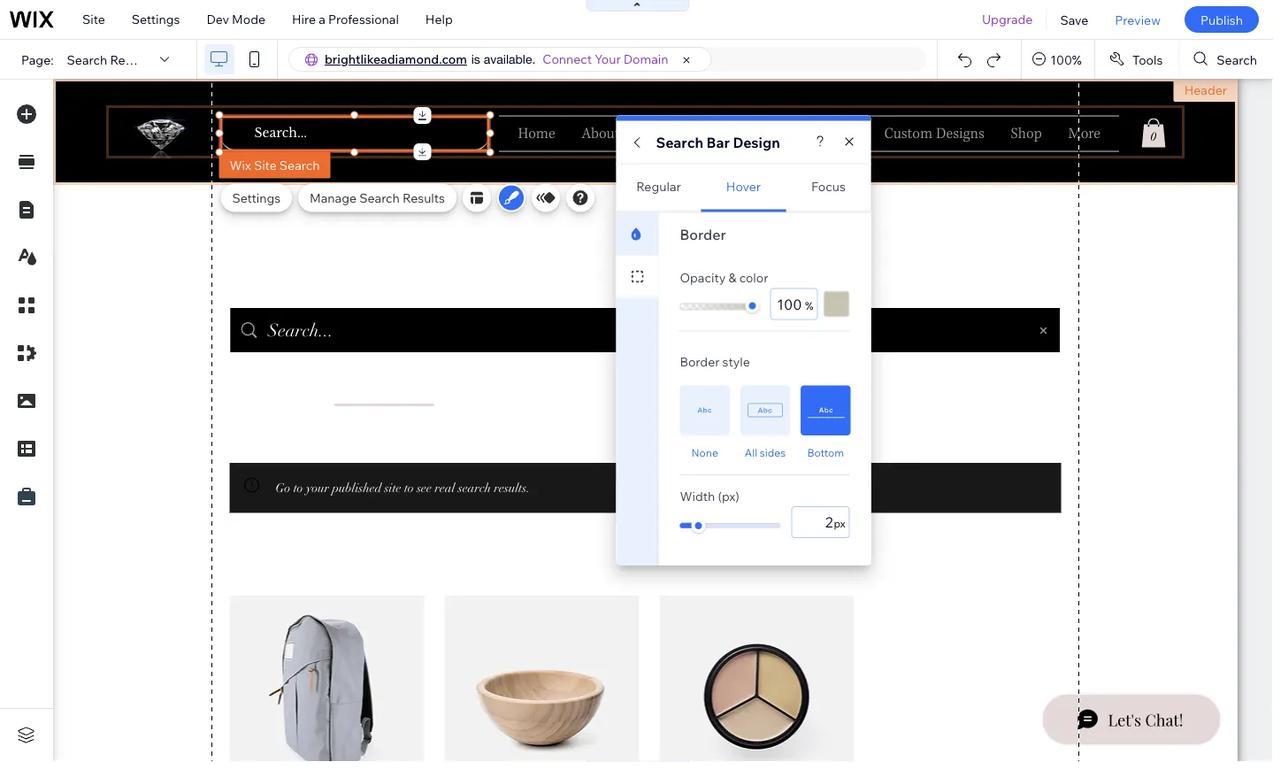 Task type: locate. For each thing, give the bounding box(es) containing it.
2 border from the top
[[680, 354, 720, 369]]

your
[[595, 51, 621, 67]]

100%
[[1051, 52, 1082, 67]]

save
[[1061, 12, 1089, 27]]

None text field
[[771, 288, 818, 320], [792, 506, 850, 538], [771, 288, 818, 320], [792, 506, 850, 538]]

1 horizontal spatial site
[[254, 157, 277, 173]]

dev
[[207, 12, 229, 27]]

none
[[692, 446, 719, 459]]

0 horizontal spatial settings
[[132, 12, 180, 27]]

search for search results
[[67, 52, 107, 67]]

hire a professional
[[292, 12, 399, 27]]

search for search
[[1217, 52, 1258, 67]]

focus
[[812, 179, 846, 194]]

0 horizontal spatial results
[[110, 52, 153, 67]]

a
[[319, 12, 326, 27]]

help
[[426, 12, 453, 27]]

border
[[680, 225, 726, 243], [680, 354, 720, 369]]

0 vertical spatial border
[[680, 225, 726, 243]]

brightlikeadiamond.com
[[325, 51, 467, 67]]

mode
[[232, 12, 266, 27]]

settings down wix
[[232, 190, 281, 205]]

search inside "button"
[[1217, 52, 1258, 67]]

upgrade
[[982, 12, 1033, 27]]

1 vertical spatial border
[[680, 354, 720, 369]]

0 vertical spatial results
[[110, 52, 153, 67]]

settings up search results
[[132, 12, 180, 27]]

header
[[1185, 82, 1228, 98]]

site right wix
[[254, 157, 277, 173]]

bottom
[[808, 446, 845, 459]]

border for border
[[680, 225, 726, 243]]

save button
[[1048, 0, 1102, 39]]

manage
[[310, 190, 357, 205]]

100% button
[[1023, 40, 1095, 79]]

width (px)
[[680, 488, 740, 504]]

search bar design
[[656, 133, 781, 151]]

site up search results
[[82, 12, 105, 27]]

1 horizontal spatial results
[[403, 190, 445, 205]]

width
[[680, 488, 716, 504]]

border for border style
[[680, 354, 720, 369]]

opacity
[[680, 270, 726, 285]]

border up opacity
[[680, 225, 726, 243]]

1 vertical spatial site
[[254, 157, 277, 173]]

wix
[[230, 157, 251, 173]]

opacity & color
[[680, 270, 769, 285]]

search results
[[67, 52, 153, 67]]

0 horizontal spatial site
[[82, 12, 105, 27]]

search
[[67, 52, 107, 67], [1217, 52, 1258, 67], [656, 133, 704, 151], [280, 157, 320, 173], [360, 190, 400, 205]]

preview button
[[1102, 0, 1175, 39]]

site
[[82, 12, 105, 27], [254, 157, 277, 173]]

1 border from the top
[[680, 225, 726, 243]]

results
[[110, 52, 153, 67], [403, 190, 445, 205]]

style
[[723, 354, 751, 369]]

settings
[[132, 12, 180, 27], [232, 190, 281, 205]]

0 vertical spatial settings
[[132, 12, 180, 27]]

border left 'style'
[[680, 354, 720, 369]]

&
[[729, 270, 737, 285]]

1 horizontal spatial settings
[[232, 190, 281, 205]]

design
[[733, 133, 781, 151]]



Task type: describe. For each thing, give the bounding box(es) containing it.
is available. connect your domain
[[472, 51, 669, 67]]

hover
[[727, 179, 761, 194]]

dev mode
[[207, 12, 266, 27]]

available.
[[484, 52, 536, 66]]

0 vertical spatial site
[[82, 12, 105, 27]]

1 vertical spatial settings
[[232, 190, 281, 205]]

1 vertical spatial results
[[403, 190, 445, 205]]

border style
[[680, 354, 751, 369]]

all sides
[[745, 446, 786, 459]]

sides
[[760, 446, 786, 459]]

search for search bar design
[[656, 133, 704, 151]]

color
[[740, 270, 769, 285]]

wix site search
[[230, 157, 320, 173]]

tools
[[1133, 52, 1163, 67]]

publish
[[1201, 12, 1244, 27]]

professional
[[328, 12, 399, 27]]

preview
[[1116, 12, 1161, 27]]

bar
[[707, 133, 730, 151]]

regular
[[637, 179, 681, 194]]

manage search results
[[310, 190, 445, 205]]

domain
[[624, 51, 669, 67]]

hire
[[292, 12, 316, 27]]

all
[[745, 446, 758, 459]]

publish button
[[1185, 6, 1260, 33]]

connect
[[543, 51, 592, 67]]

is
[[472, 52, 481, 66]]

tools button
[[1096, 40, 1179, 79]]

search button
[[1180, 40, 1274, 79]]

(px)
[[718, 488, 740, 504]]



Task type: vqa. For each thing, say whether or not it's contained in the screenshot.
Hover
yes



